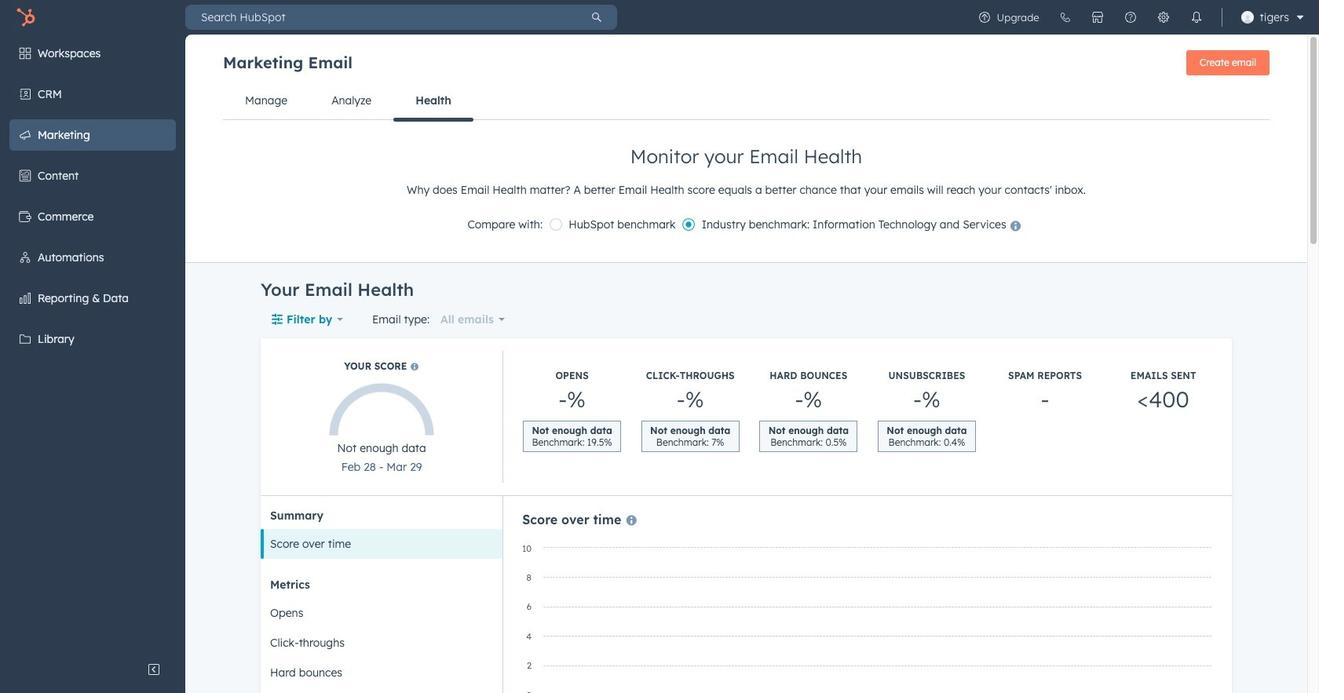 Task type: describe. For each thing, give the bounding box(es) containing it.
howard n/a image
[[1241, 11, 1254, 24]]

banner inside page section element
[[223, 46, 1270, 82]]

interactive chart image
[[515, 541, 1220, 693]]

page section element
[[185, 35, 1307, 262]]

settings image
[[1157, 11, 1170, 24]]

marketplaces image
[[1091, 11, 1104, 24]]

help image
[[1124, 11, 1137, 24]]



Task type: vqa. For each thing, say whether or not it's contained in the screenshot.
for
no



Task type: locate. For each thing, give the bounding box(es) containing it.
1 horizontal spatial menu
[[968, 0, 1310, 35]]

banner
[[223, 46, 1270, 82]]

navigation inside page section element
[[223, 82, 1270, 121]]

menu
[[968, 0, 1310, 35], [0, 35, 185, 654]]

Search HubSpot search field
[[185, 5, 576, 30]]

navigation
[[223, 82, 1270, 121]]

0 horizontal spatial menu
[[0, 35, 185, 654]]

notifications image
[[1190, 11, 1203, 24]]



